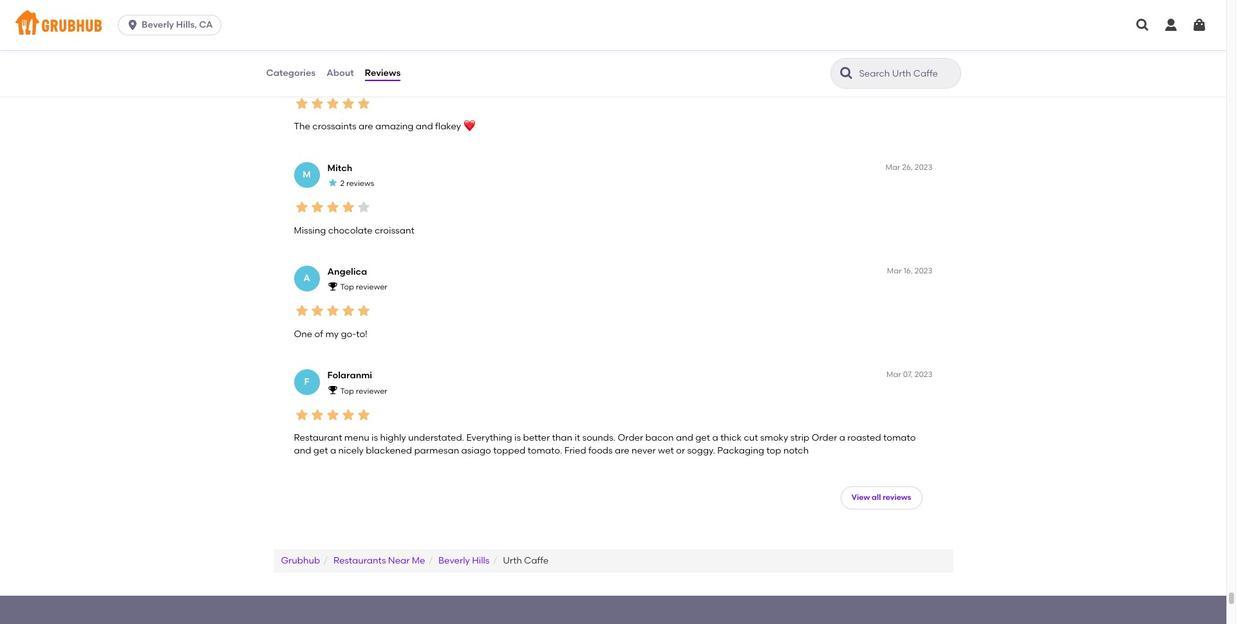 Task type: describe. For each thing, give the bounding box(es) containing it.
0 vertical spatial reviews
[[347, 179, 374, 188]]

2 reviews
[[340, 179, 374, 188]]

chocolate
[[328, 225, 373, 236]]

1 vertical spatial reviews
[[883, 493, 912, 502]]

0 vertical spatial are
[[359, 121, 373, 132]]

mar 16, 2023
[[887, 267, 933, 276]]

understated.
[[408, 433, 464, 444]]

urth caffe link
[[503, 556, 549, 566]]

smoky
[[761, 433, 789, 444]]

mar 07, 2023
[[887, 370, 933, 379]]

beverly hills, ca button
[[118, 15, 226, 35]]

restaurant menu is highly understated. everything is better than it sounds. order bacon and get a thick cut smoky strip  order a roasted tomato and get a nicely blackened parmesan asiago topped tomato. fried foods are never wet or soggy. packaging top notch
[[294, 433, 916, 457]]

mitch
[[328, 163, 352, 174]]

restaurant
[[294, 433, 342, 444]]

fried
[[565, 446, 586, 457]]

folaranmi
[[328, 370, 372, 381]]

highly
[[380, 433, 406, 444]]

about
[[327, 68, 354, 78]]

nicely
[[338, 446, 364, 457]]

camellia
[[328, 59, 368, 70]]

trophy icon image for angelica
[[328, 282, 338, 292]]

2023 for missing chocolate croissant
[[915, 163, 933, 172]]

tomato.
[[528, 446, 563, 457]]

top for camellia
[[340, 75, 354, 84]]

go-
[[341, 329, 356, 340]]

1 horizontal spatial get
[[696, 433, 710, 444]]

26,
[[902, 163, 913, 172]]

mar for the crossaints are amazing and flakey ❤️
[[887, 59, 902, 68]]

of
[[315, 329, 323, 340]]

reviewer for angelica
[[356, 283, 388, 292]]

the crossaints are amazing and flakey ❤️
[[294, 121, 475, 132]]

categories button
[[266, 50, 316, 97]]

flakey
[[435, 121, 461, 132]]

mar 27, 2023
[[887, 59, 933, 68]]

or
[[676, 446, 685, 457]]

1 horizontal spatial svg image
[[1164, 17, 1179, 33]]

restaurants
[[334, 556, 386, 566]]

2023 for the crossaints are amazing and flakey ❤️
[[915, 59, 933, 68]]

svg image inside beverly hills, ca button
[[126, 19, 139, 32]]

view
[[852, 493, 870, 502]]

missing
[[294, 225, 326, 236]]

beverly hills, ca
[[142, 19, 213, 30]]

top reviewer for angelica
[[340, 283, 388, 292]]

2 horizontal spatial svg image
[[1192, 17, 1208, 33]]

svg image
[[1135, 17, 1151, 33]]

1 horizontal spatial a
[[713, 433, 719, 444]]

blackened
[[366, 446, 412, 457]]

07,
[[903, 370, 913, 379]]

0 horizontal spatial and
[[294, 446, 311, 457]]

tomato
[[884, 433, 916, 444]]

1 is from the left
[[372, 433, 378, 444]]

mar for one of my go-to!
[[887, 267, 902, 276]]

about button
[[326, 50, 355, 97]]

grubhub link
[[281, 556, 320, 566]]

ca
[[199, 19, 213, 30]]

asiago
[[461, 446, 491, 457]]

top for angelica
[[340, 283, 354, 292]]

topped
[[493, 446, 526, 457]]

soggy.
[[688, 446, 716, 457]]

crossaints
[[313, 121, 357, 132]]

2 horizontal spatial and
[[676, 433, 694, 444]]

27,
[[904, 59, 913, 68]]

top
[[767, 446, 782, 457]]

foods
[[589, 446, 613, 457]]

2 is from the left
[[515, 433, 521, 444]]

2023 for one of my go-to!
[[915, 267, 933, 276]]

beverly for beverly hills
[[439, 556, 470, 566]]

packaging
[[718, 446, 765, 457]]

missing chocolate croissant
[[294, 225, 415, 236]]

hills
[[472, 556, 490, 566]]

16,
[[904, 267, 913, 276]]

f
[[304, 377, 309, 388]]

me
[[412, 556, 425, 566]]

wet
[[658, 446, 674, 457]]

a
[[304, 273, 310, 284]]

cut
[[744, 433, 758, 444]]

top reviewer for camellia
[[340, 75, 388, 84]]

restaurants near me link
[[334, 556, 425, 566]]



Task type: vqa. For each thing, say whether or not it's contained in the screenshot.
the leftmost REFER
no



Task type: locate. For each thing, give the bounding box(es) containing it.
0 vertical spatial trophy icon image
[[328, 74, 338, 84]]

beverly hills
[[439, 556, 490, 566]]

a left roasted
[[840, 433, 846, 444]]

1 reviewer from the top
[[356, 75, 388, 84]]

1 horizontal spatial and
[[416, 121, 433, 132]]

1 vertical spatial trophy icon image
[[328, 282, 338, 292]]

reviewer down camellia
[[356, 75, 388, 84]]

beverly
[[142, 19, 174, 30], [439, 556, 470, 566]]

caffe
[[524, 556, 549, 566]]

m
[[303, 169, 311, 180]]

1 horizontal spatial order
[[812, 433, 838, 444]]

c
[[303, 65, 311, 76]]

1 vertical spatial get
[[314, 446, 328, 457]]

1 vertical spatial beverly
[[439, 556, 470, 566]]

1 vertical spatial top
[[340, 283, 354, 292]]

order up never
[[618, 433, 644, 444]]

0 horizontal spatial beverly
[[142, 19, 174, 30]]

1 top from the top
[[340, 75, 354, 84]]

order
[[618, 433, 644, 444], [812, 433, 838, 444]]

1 trophy icon image from the top
[[328, 74, 338, 84]]

and
[[416, 121, 433, 132], [676, 433, 694, 444], [294, 446, 311, 457]]

Search Urth Caffe search field
[[858, 68, 957, 80]]

are left never
[[615, 446, 630, 457]]

urth
[[503, 556, 522, 566]]

is up topped on the left bottom of page
[[515, 433, 521, 444]]

top reviewer down angelica
[[340, 283, 388, 292]]

0 vertical spatial top reviewer
[[340, 75, 388, 84]]

0 vertical spatial reviewer
[[356, 75, 388, 84]]

thick
[[721, 433, 742, 444]]

0 horizontal spatial are
[[359, 121, 373, 132]]

beverly for beverly hills, ca
[[142, 19, 174, 30]]

2 2023 from the top
[[915, 163, 933, 172]]

reviews button
[[364, 50, 401, 97]]

1 horizontal spatial are
[[615, 446, 630, 457]]

2023
[[915, 59, 933, 68], [915, 163, 933, 172], [915, 267, 933, 276], [915, 370, 933, 379]]

reviews right 2
[[347, 179, 374, 188]]

one of my go-to!
[[294, 329, 368, 340]]

hills,
[[176, 19, 197, 30]]

top reviewer down folaranmi
[[340, 387, 388, 396]]

beverly hills link
[[439, 556, 490, 566]]

grubhub
[[281, 556, 320, 566]]

get
[[696, 433, 710, 444], [314, 446, 328, 457]]

top reviewer for folaranmi
[[340, 387, 388, 396]]

croissant
[[375, 225, 415, 236]]

0 horizontal spatial svg image
[[126, 19, 139, 32]]

a left the nicely
[[330, 446, 336, 457]]

trophy icon image down camellia
[[328, 74, 338, 84]]

top
[[340, 75, 354, 84], [340, 283, 354, 292], [340, 387, 354, 396]]

to!
[[356, 329, 368, 340]]

2 vertical spatial and
[[294, 446, 311, 457]]

top down camellia
[[340, 75, 354, 84]]

mar left 26,
[[886, 163, 901, 172]]

trophy icon image
[[328, 74, 338, 84], [328, 282, 338, 292], [328, 385, 338, 396]]

mar left 07,
[[887, 370, 902, 379]]

bacon
[[646, 433, 674, 444]]

main navigation navigation
[[0, 0, 1227, 50]]

2 vertical spatial trophy icon image
[[328, 385, 338, 396]]

2 trophy icon image from the top
[[328, 282, 338, 292]]

beverly left hills
[[439, 556, 470, 566]]

notch
[[784, 446, 809, 457]]

beverly inside button
[[142, 19, 174, 30]]

0 vertical spatial and
[[416, 121, 433, 132]]

beverly left hills,
[[142, 19, 174, 30]]

parmesan
[[414, 446, 459, 457]]

3 top reviewer from the top
[[340, 387, 388, 396]]

2023 right 07,
[[915, 370, 933, 379]]

mar
[[887, 59, 902, 68], [886, 163, 901, 172], [887, 267, 902, 276], [887, 370, 902, 379]]

reviews
[[365, 68, 401, 78]]

mar left 27,
[[887, 59, 902, 68]]

are left amazing
[[359, 121, 373, 132]]

0 horizontal spatial is
[[372, 433, 378, 444]]

it
[[575, 433, 580, 444]]

reviewer for folaranmi
[[356, 387, 388, 396]]

4 2023 from the top
[[915, 370, 933, 379]]

search icon image
[[839, 66, 854, 81]]

trophy icon image for folaranmi
[[328, 385, 338, 396]]

0 horizontal spatial reviews
[[347, 179, 374, 188]]

than
[[552, 433, 573, 444]]

3 reviewer from the top
[[356, 387, 388, 396]]

1 vertical spatial top reviewer
[[340, 283, 388, 292]]

3 2023 from the top
[[915, 267, 933, 276]]

a
[[713, 433, 719, 444], [840, 433, 846, 444], [330, 446, 336, 457]]

sounds.
[[583, 433, 616, 444]]

are inside restaurant menu is highly understated. everything is better than it sounds. order bacon and get a thick cut smoky strip  order a roasted tomato and get a nicely blackened parmesan asiago topped tomato. fried foods are never wet or soggy. packaging top notch
[[615, 446, 630, 457]]

2 vertical spatial top reviewer
[[340, 387, 388, 396]]

is
[[372, 433, 378, 444], [515, 433, 521, 444]]

2 top from the top
[[340, 283, 354, 292]]

2 order from the left
[[812, 433, 838, 444]]

2
[[340, 179, 345, 188]]

1 vertical spatial reviewer
[[356, 283, 388, 292]]

and down restaurant
[[294, 446, 311, 457]]

near
[[388, 556, 410, 566]]

a left 'thick'
[[713, 433, 719, 444]]

2 vertical spatial reviewer
[[356, 387, 388, 396]]

2023 for restaurant menu is highly understated. everything is better than it sounds. order bacon and get a thick cut smoky strip  order a roasted tomato and get a nicely blackened parmesan asiago topped tomato. fried foods are never wet or soggy. packaging top notch
[[915, 370, 933, 379]]

view all reviews link
[[841, 487, 923, 510]]

1 order from the left
[[618, 433, 644, 444]]

mar for restaurant menu is highly understated. everything is better than it sounds. order bacon and get a thick cut smoky strip  order a roasted tomato and get a nicely blackened parmesan asiago topped tomato. fried foods are never wet or soggy. packaging top notch
[[887, 370, 902, 379]]

restaurants near me
[[334, 556, 425, 566]]

2 top reviewer from the top
[[340, 283, 388, 292]]

top for folaranmi
[[340, 387, 354, 396]]

menu
[[344, 433, 369, 444]]

0 horizontal spatial order
[[618, 433, 644, 444]]

top reviewer down camellia
[[340, 75, 388, 84]]

2 vertical spatial top
[[340, 387, 354, 396]]

the
[[294, 121, 310, 132]]

0 vertical spatial get
[[696, 433, 710, 444]]

3 top from the top
[[340, 387, 354, 396]]

trophy icon image for camellia
[[328, 74, 338, 84]]

urth caffe
[[503, 556, 549, 566]]

1 2023 from the top
[[915, 59, 933, 68]]

get down restaurant
[[314, 446, 328, 457]]

1 vertical spatial are
[[615, 446, 630, 457]]

1 vertical spatial and
[[676, 433, 694, 444]]

one
[[294, 329, 313, 340]]

roasted
[[848, 433, 881, 444]]

top down angelica
[[340, 283, 354, 292]]

1 horizontal spatial is
[[515, 433, 521, 444]]

is right menu
[[372, 433, 378, 444]]

get up soggy. at the right of the page
[[696, 433, 710, 444]]

reviewer down angelica
[[356, 283, 388, 292]]

2 horizontal spatial a
[[840, 433, 846, 444]]

1 horizontal spatial reviews
[[883, 493, 912, 502]]

reviews
[[347, 179, 374, 188], [883, 493, 912, 502]]

mar for missing chocolate croissant
[[886, 163, 901, 172]]

2023 right 27,
[[915, 59, 933, 68]]

top down folaranmi
[[340, 387, 354, 396]]

reviewer for camellia
[[356, 75, 388, 84]]

2 reviewer from the top
[[356, 283, 388, 292]]

angelica
[[328, 267, 367, 278]]

and left flakey
[[416, 121, 433, 132]]

2023 right 16,
[[915, 267, 933, 276]]

3 trophy icon image from the top
[[328, 385, 338, 396]]

❤️
[[463, 121, 475, 132]]

order right strip
[[812, 433, 838, 444]]

trophy icon image down folaranmi
[[328, 385, 338, 396]]

all
[[872, 493, 881, 502]]

0 vertical spatial beverly
[[142, 19, 174, 30]]

0 horizontal spatial a
[[330, 446, 336, 457]]

mar left 16,
[[887, 267, 902, 276]]

amazing
[[376, 121, 414, 132]]

view all reviews
[[852, 493, 912, 502]]

svg image
[[1164, 17, 1179, 33], [1192, 17, 1208, 33], [126, 19, 139, 32]]

reviews right all on the bottom right of page
[[883, 493, 912, 502]]

are
[[359, 121, 373, 132], [615, 446, 630, 457]]

never
[[632, 446, 656, 457]]

0 vertical spatial top
[[340, 75, 354, 84]]

0 horizontal spatial get
[[314, 446, 328, 457]]

reviewer down folaranmi
[[356, 387, 388, 396]]

categories
[[266, 68, 316, 78]]

trophy icon image down angelica
[[328, 282, 338, 292]]

1 top reviewer from the top
[[340, 75, 388, 84]]

everything
[[467, 433, 512, 444]]

my
[[325, 329, 339, 340]]

2023 right 26,
[[915, 163, 933, 172]]

mar 26, 2023
[[886, 163, 933, 172]]

star icon image
[[294, 96, 309, 111], [309, 96, 325, 111], [325, 96, 340, 111], [340, 96, 356, 111], [356, 96, 371, 111], [328, 178, 338, 188], [294, 200, 309, 215], [309, 200, 325, 215], [325, 200, 340, 215], [340, 200, 356, 215], [356, 200, 371, 215], [294, 304, 309, 319], [309, 304, 325, 319], [325, 304, 340, 319], [340, 304, 356, 319], [356, 304, 371, 319], [294, 407, 309, 423], [309, 407, 325, 423], [325, 407, 340, 423], [340, 407, 356, 423], [356, 407, 371, 423]]

and up or
[[676, 433, 694, 444]]

strip
[[791, 433, 810, 444]]

1 horizontal spatial beverly
[[439, 556, 470, 566]]

better
[[523, 433, 550, 444]]



